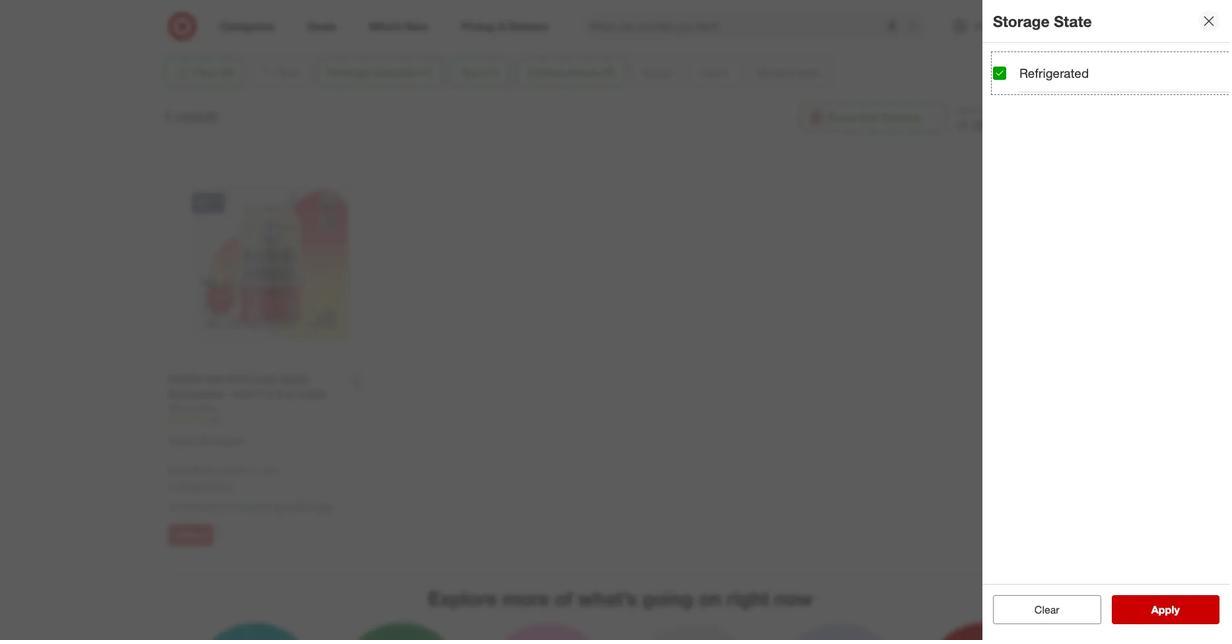 Task type: vqa. For each thing, say whether or not it's contained in the screenshot.
going
yes



Task type: locate. For each thing, give the bounding box(es) containing it.
2 horizontal spatial as
[[999, 103, 1010, 116]]

refrigerated
[[1020, 65, 1089, 81]]

explore
[[428, 587, 497, 611]]

12pm down refrigerated on the right of the page
[[1013, 103, 1040, 116]]

12pm down ounce
[[241, 502, 265, 513]]

ounce
[[251, 465, 276, 477]]

0 horizontal spatial as
[[194, 502, 203, 513]]

as
[[958, 103, 970, 116]]

What can we help you find? suggestions appear below search field
[[582, 12, 910, 41]]

apply
[[1152, 604, 1180, 617]]

today down refrigerated on the right of the page
[[1043, 103, 1070, 116]]

today left with
[[267, 502, 290, 513]]

(
[[203, 465, 205, 477]]

as
[[999, 103, 1010, 116], [194, 502, 203, 513], [229, 502, 238, 513]]

snap ebt eligible
[[168, 435, 245, 446]]

1 result
[[163, 107, 217, 125]]

1 horizontal spatial as
[[229, 502, 238, 513]]

ebt
[[196, 435, 213, 446]]

10
[[209, 416, 218, 426]]

0 horizontal spatial 12pm
[[241, 502, 265, 513]]

soon
[[973, 103, 996, 116], [206, 502, 226, 513]]

soon down north
[[206, 502, 226, 513]]

1 horizontal spatial 12pm
[[1013, 103, 1040, 116]]

soon right as
[[973, 103, 996, 116]]

1 horizontal spatial soon
[[973, 103, 996, 116]]

now
[[775, 587, 813, 611]]

$10.59 ( $0.23 /fluid ounce ) at charlotte north
[[168, 464, 279, 492]]

0 vertical spatial 12pm
[[1013, 103, 1040, 116]]

as down north
[[229, 502, 238, 513]]

0 horizontal spatial today
[[267, 502, 290, 513]]

storage state
[[993, 12, 1092, 30]]

today
[[1043, 103, 1070, 116], [267, 502, 290, 513]]

result
[[176, 107, 217, 125]]

it
[[186, 502, 191, 513]]

as for soon
[[194, 502, 203, 513]]

0 vertical spatial soon
[[973, 103, 996, 116]]

eligible
[[215, 435, 245, 446]]

/fluid
[[228, 465, 248, 477]]

storage
[[993, 12, 1050, 30]]

$0.23
[[205, 465, 228, 477]]

1 horizontal spatial at
[[958, 118, 968, 131]]

at
[[958, 118, 968, 131], [168, 482, 175, 492]]

explore more of what's going on right now
[[428, 587, 813, 611]]

with
[[293, 502, 310, 513]]

state
[[1054, 12, 1092, 30]]

north
[[212, 482, 233, 492]]

get it as soon as 12pm today with shipt
[[168, 502, 334, 513]]

advertisement region
[[219, 0, 1011, 31]]

12pm
[[1013, 103, 1040, 116], [241, 502, 265, 513]]

0 horizontal spatial at
[[168, 482, 175, 492]]

1 vertical spatial at
[[168, 482, 175, 492]]

at down the $10.59
[[168, 482, 175, 492]]

1 vertical spatial soon
[[206, 502, 226, 513]]

as down refrigerated checkbox
[[999, 103, 1010, 116]]

as right 'it'
[[194, 502, 203, 513]]

1 vertical spatial today
[[267, 502, 290, 513]]

at down as
[[958, 118, 968, 131]]

0 vertical spatial today
[[1043, 103, 1070, 116]]

1 horizontal spatial today
[[1043, 103, 1070, 116]]

as for 12pm
[[999, 103, 1010, 116]]



Task type: describe. For each thing, give the bounding box(es) containing it.
1
[[163, 107, 172, 125]]

sponsored
[[972, 32, 1011, 41]]

more
[[502, 587, 549, 611]]

of
[[555, 587, 573, 611]]

on
[[699, 587, 722, 611]]

$10.59
[[168, 464, 200, 477]]

storage state dialog
[[983, 0, 1230, 641]]

clear
[[1035, 604, 1060, 617]]

search button
[[901, 12, 933, 44]]

get
[[168, 502, 183, 513]]

apply button
[[1112, 596, 1220, 625]]

0 horizontal spatial soon
[[206, 502, 226, 513]]

0 vertical spatial at
[[958, 118, 968, 131]]

at inside "$10.59 ( $0.23 /fluid ounce ) at charlotte north"
[[168, 482, 175, 492]]

as soon as 12pm today
[[958, 103, 1070, 116]]

)
[[276, 465, 279, 477]]

charlotte
[[177, 482, 210, 492]]

1 vertical spatial 12pm
[[241, 502, 265, 513]]

shipt
[[313, 502, 334, 513]]

going
[[642, 587, 693, 611]]

10 link
[[168, 415, 372, 426]]

snap
[[168, 435, 193, 446]]

search
[[901, 21, 933, 34]]

clear button
[[993, 596, 1101, 625]]

what's
[[578, 587, 637, 611]]

right
[[727, 587, 769, 611]]

Refrigerated checkbox
[[993, 66, 1007, 80]]



